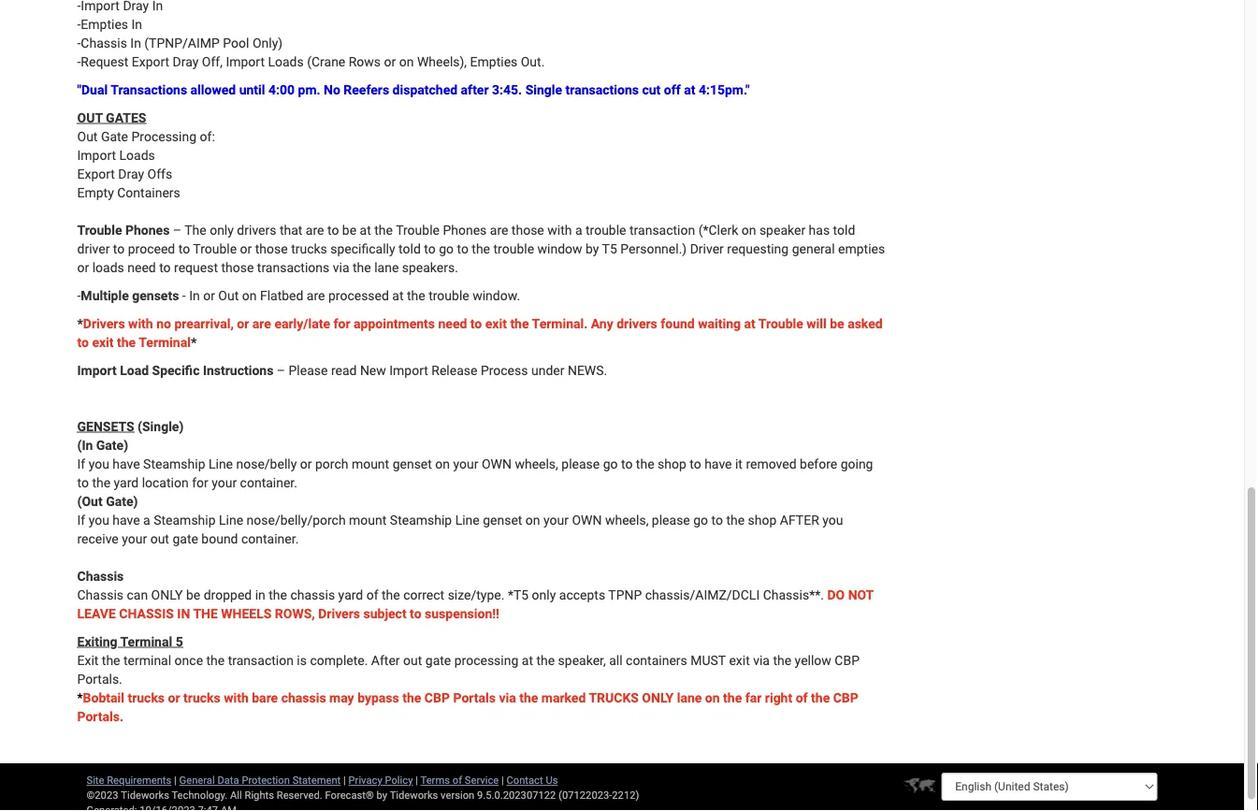 Task type: locate. For each thing, give the bounding box(es) containing it.
line up 'chassis chassis can only be dropped in the chassis yard of the correct size/type. *t5 only accepts tpnp chassis/aimz/dcli chassis**.'
[[456, 512, 480, 528]]

for down processed
[[334, 316, 351, 331]]

gensets
[[132, 288, 179, 303]]

0 vertical spatial only
[[210, 222, 234, 238]]

size/type.
[[448, 587, 505, 603]]

wheels,
[[515, 456, 559, 472], [606, 512, 649, 528]]

gate) right (out
[[106, 494, 138, 509]]

0 horizontal spatial for
[[192, 475, 208, 490]]

chassis down is
[[281, 690, 326, 706]]

0 vertical spatial trouble
[[586, 222, 627, 238]]

0 horizontal spatial only
[[151, 587, 183, 603]]

processing
[[131, 129, 197, 144]]

new
[[360, 363, 386, 378]]

0 vertical spatial drivers
[[83, 316, 125, 331]]

import
[[226, 54, 265, 69], [77, 147, 116, 163], [77, 363, 117, 378], [390, 363, 429, 378]]

in left (tpnp/aimp on the left top
[[130, 35, 141, 50]]

0 horizontal spatial lane
[[375, 260, 399, 275]]

0 vertical spatial for
[[334, 316, 351, 331]]

2 vertical spatial with
[[224, 690, 249, 706]]

exiting
[[77, 634, 117, 649]]

only down containers
[[642, 690, 674, 706]]

for inside * drivers with no prearrival, or are early/late for appointments need to exit the terminal. any drivers found waiting at trouble will be asked to exit the terminal
[[334, 316, 351, 331]]

gate inside "gensets (single) (in gate) if you have steamship line nose/belly or porch mount genset on your own wheels, please go to the shop to have it removed before going to the yard location for your container. (out gate) if you have a steamship line nose/belly/porch mount steamship line genset on your own wheels, please go to the shop after you receive your out gate bound container."
[[173, 531, 198, 546]]

in
[[132, 16, 142, 32], [130, 35, 141, 50], [189, 288, 200, 303]]

trucks down terminal
[[128, 690, 165, 706]]

export up the transactions
[[132, 54, 170, 69]]

via inside '– the only drivers that are to be at the trouble phones are those with a trouble transaction (*clerk on speaker has told driver to proceed to trouble or those trucks specifically told to go to the trouble window by t5 personnel.) driver requesting general empties or loads need to request those transactions via the lane speakers.'
[[333, 260, 350, 275]]

dispatched
[[393, 82, 458, 97]]

phones
[[125, 222, 170, 238], [443, 222, 487, 238]]

removed
[[746, 456, 797, 472]]

drivers
[[83, 316, 125, 331], [318, 606, 360, 621]]

are up early/late
[[307, 288, 325, 303]]

only right *t5
[[532, 587, 556, 603]]

or inside -empties in -chassis in (tpnp/aimp pool only) -request export dray off, import loads (crane rows or on wheels), empties out.
[[384, 54, 396, 69]]

terminal up terminal
[[120, 634, 172, 649]]

going
[[841, 456, 874, 472]]

loads inside -empties in -chassis in (tpnp/aimp pool only) -request export dray off, import loads (crane rows or on wheels), empties out.
[[268, 54, 304, 69]]

0 vertical spatial out
[[150, 531, 169, 546]]

exit down window.
[[486, 316, 507, 331]]

0 horizontal spatial genset
[[393, 456, 432, 472]]

it
[[736, 456, 743, 472]]

0 vertical spatial only
[[151, 587, 183, 603]]

1 vertical spatial only
[[642, 690, 674, 706]]

chassis up rows,
[[291, 587, 335, 603]]

trucks down that
[[291, 241, 327, 256]]

gate) down gensets
[[96, 437, 128, 453]]

0 horizontal spatial drivers
[[237, 222, 277, 238]]

1 horizontal spatial yard
[[338, 587, 363, 603]]

lane down must
[[677, 690, 702, 706]]

for inside "gensets (single) (in gate) if you have steamship line nose/belly or porch mount genset on your own wheels, please go to the shop to have it removed before going to the yard location for your container. (out gate) if you have a steamship line nose/belly/porch mount steamship line genset on your own wheels, please go to the shop after you receive your out gate bound container."
[[192, 475, 208, 490]]

0 vertical spatial portals.
[[77, 671, 122, 687]]

1 horizontal spatial via
[[499, 690, 516, 706]]

only inside '– the only drivers that are to be at the trouble phones are those with a trouble transaction (*clerk on speaker has told driver to proceed to trouble or those trucks specifically told to go to the trouble window by t5 personnel.) driver requesting general empties or loads need to request those transactions via the lane speakers.'
[[210, 222, 234, 238]]

on inside -empties in -chassis in (tpnp/aimp pool only) -request export dray off, import loads (crane rows or on wheels), empties out.
[[399, 54, 414, 69]]

1 vertical spatial with
[[128, 316, 153, 331]]

at right the 'processing'
[[522, 653, 533, 668]]

– left the please
[[277, 363, 286, 378]]

gensets
[[77, 419, 134, 434]]

1 vertical spatial in
[[130, 35, 141, 50]]

contact
[[507, 774, 543, 787]]

or right rows
[[384, 54, 396, 69]]

0 horizontal spatial shop
[[658, 456, 687, 472]]

need inside '– the only drivers that are to be at the trouble phones are those with a trouble transaction (*clerk on speaker has told driver to proceed to trouble or those trucks specifically told to go to the trouble window by t5 personnel.) driver requesting general empties or loads need to request those transactions via the lane speakers.'
[[128, 260, 156, 275]]

* down exit
[[77, 690, 83, 706]]

1 horizontal spatial need
[[439, 316, 467, 331]]

or right prearrival,
[[237, 316, 249, 331]]

0 horizontal spatial go
[[439, 241, 454, 256]]

drivers down multiple on the top of the page
[[83, 316, 125, 331]]

out right after
[[403, 653, 422, 668]]

with up window
[[548, 222, 572, 238]]

allowed
[[191, 82, 236, 97]]

import down pool
[[226, 54, 265, 69]]

1 vertical spatial only
[[532, 587, 556, 603]]

gate
[[101, 129, 128, 144]]

out inside "gensets (single) (in gate) if you have steamship line nose/belly or porch mount genset on your own wheels, please go to the shop to have it removed before going to the yard location for your container. (out gate) if you have a steamship line nose/belly/porch mount steamship line genset on your own wheels, please go to the shop after you receive your out gate bound container."
[[150, 531, 169, 546]]

loads down only)
[[268, 54, 304, 69]]

| up 9.5.0.202307122
[[502, 774, 504, 787]]

1 horizontal spatial go
[[603, 456, 618, 472]]

0 vertical spatial go
[[439, 241, 454, 256]]

1 vertical spatial trouble
[[494, 241, 535, 256]]

1 vertical spatial drivers
[[617, 316, 658, 331]]

export inside -empties in -chassis in (tpnp/aimp pool only) -request export dray off, import loads (crane rows or on wheels), empties out.
[[132, 54, 170, 69]]

cbp right yellow
[[835, 653, 860, 668]]

by down the privacy policy link
[[377, 789, 388, 802]]

of
[[367, 587, 379, 603], [796, 690, 808, 706], [453, 774, 462, 787]]

transactions left the cut
[[566, 82, 639, 97]]

be up specifically at the top left of the page
[[342, 222, 357, 238]]

genset up *t5
[[483, 512, 523, 528]]

drivers inside * drivers with no prearrival, or are early/late for appointments need to exit the terminal. any drivers found waiting at trouble will be asked to exit the terminal
[[617, 316, 658, 331]]

for
[[334, 316, 351, 331], [192, 475, 208, 490]]

before
[[800, 456, 838, 472]]

5
[[176, 634, 183, 649]]

via right 'portals'
[[499, 690, 516, 706]]

1 vertical spatial a
[[143, 512, 150, 528]]

trouble up speakers. on the top of page
[[396, 222, 440, 238]]

2 phones from the left
[[443, 222, 487, 238]]

(crane
[[307, 54, 346, 69]]

0 vertical spatial please
[[562, 456, 600, 472]]

| up tideworks
[[416, 774, 418, 787]]

transactions
[[111, 82, 187, 97]]

pm.
[[298, 82, 321, 97]]

dropped
[[204, 587, 252, 603]]

line
[[209, 456, 233, 472], [219, 512, 243, 528], [456, 512, 480, 528]]

no
[[324, 82, 341, 97]]

chassis up leave
[[77, 587, 124, 603]]

0 horizontal spatial –
[[173, 222, 182, 238]]

exit right must
[[730, 653, 750, 668]]

| up forecast®
[[344, 774, 346, 787]]

0 vertical spatial a
[[576, 222, 583, 238]]

2 horizontal spatial of
[[796, 690, 808, 706]]

0 vertical spatial mount
[[352, 456, 390, 472]]

1 vertical spatial told
[[399, 241, 421, 256]]

chassis
[[81, 35, 127, 50], [77, 568, 124, 584], [77, 587, 124, 603]]

0 vertical spatial drivers
[[237, 222, 277, 238]]

"dual
[[77, 82, 108, 97]]

exit
[[486, 316, 507, 331], [92, 334, 114, 350], [730, 653, 750, 668]]

0 horizontal spatial a
[[143, 512, 150, 528]]

contact us link
[[507, 774, 558, 787]]

need up release
[[439, 316, 467, 331]]

1 vertical spatial go
[[603, 456, 618, 472]]

1 horizontal spatial with
[[224, 690, 249, 706]]

1 vertical spatial transactions
[[257, 260, 330, 275]]

0 vertical spatial told
[[834, 222, 856, 238]]

go
[[439, 241, 454, 256], [603, 456, 618, 472], [694, 512, 709, 528]]

you down (in
[[89, 456, 109, 472]]

lane inside 'exiting terminal 5 exit the terminal once the transaction is complete. after out gate processing at the speaker, all containers must exit via the yellow cbp portals. * bobtail trucks or trucks with bare chassis may bypass the cbp portals via the marked trucks only lane on the far right of the cbp portals.'
[[677, 690, 702, 706]]

2 vertical spatial of
[[453, 774, 462, 787]]

dray down (tpnp/aimp on the left top
[[173, 54, 199, 69]]

those down that
[[255, 241, 288, 256]]

at
[[684, 82, 696, 97], [360, 222, 371, 238], [393, 288, 404, 303], [745, 316, 756, 331], [522, 653, 533, 668]]

or inside * drivers with no prearrival, or are early/late for appointments need to exit the terminal. any drivers found waiting at trouble will be asked to exit the terminal
[[237, 316, 249, 331]]

export up empty
[[77, 166, 115, 181]]

or left porch
[[300, 456, 312, 472]]

0 vertical spatial *
[[77, 316, 83, 331]]

lane inside '– the only drivers that are to be at the trouble phones are those with a trouble transaction (*clerk on speaker has told driver to proceed to trouble or those trucks specifically told to go to the trouble window by t5 personnel.) driver requesting general empties or loads need to request those transactions via the lane speakers.'
[[375, 260, 399, 275]]

1 horizontal spatial phones
[[443, 222, 487, 238]]

drivers right rows,
[[318, 606, 360, 621]]

trucks inside '– the only drivers that are to be at the trouble phones are those with a trouble transaction (*clerk on speaker has told driver to proceed to trouble or those trucks specifically told to go to the trouble window by t5 personnel.) driver requesting general empties or loads need to request those transactions via the lane speakers.'
[[291, 241, 327, 256]]

1 phones from the left
[[125, 222, 170, 238]]

0 vertical spatial dray
[[173, 54, 199, 69]]

0 vertical spatial lane
[[375, 260, 399, 275]]

exit inside 'exiting terminal 5 exit the terminal once the transaction is complete. after out gate processing at the speaker, all containers must exit via the yellow cbp portals. * bobtail trucks or trucks with bare chassis may bypass the cbp portals via the marked trucks only lane on the far right of the cbp portals.'
[[730, 653, 750, 668]]

0 horizontal spatial please
[[562, 456, 600, 472]]

1 vertical spatial empties
[[470, 54, 518, 69]]

empty
[[77, 185, 114, 200]]

0 vertical spatial loads
[[268, 54, 304, 69]]

2 horizontal spatial exit
[[730, 653, 750, 668]]

your
[[453, 456, 479, 472], [212, 475, 237, 490], [544, 512, 569, 528], [122, 531, 147, 546]]

chassis inside 'chassis chassis can only be dropped in the chassis yard of the correct size/type. *t5 only accepts tpnp chassis/aimz/dcli chassis**.'
[[291, 587, 335, 603]]

1 vertical spatial export
[[77, 166, 115, 181]]

yard inside 'chassis chassis can only be dropped in the chassis yard of the correct size/type. *t5 only accepts tpnp chassis/aimz/dcli chassis**.'
[[338, 587, 363, 603]]

of inside 'exiting terminal 5 exit the terminal once the transaction is complete. after out gate processing at the speaker, all containers must exit via the yellow cbp portals. * bobtail trucks or trucks with bare chassis may bypass the cbp portals via the marked trucks only lane on the far right of the cbp portals.'
[[796, 690, 808, 706]]

1 vertical spatial wheels,
[[606, 512, 649, 528]]

of up subject
[[367, 587, 379, 603]]

| left general
[[174, 774, 177, 787]]

0 horizontal spatial own
[[482, 456, 512, 472]]

trucks down once
[[184, 690, 221, 706]]

policy
[[385, 774, 413, 787]]

out up prearrival,
[[218, 288, 239, 303]]

via
[[333, 260, 350, 275], [754, 653, 770, 668], [499, 690, 516, 706]]

wheels
[[221, 606, 272, 621]]

drivers inside 'do not leave chassis in the wheels rows, drivers subject to suspension!!'
[[318, 606, 360, 621]]

portals. up 'bobtail'
[[77, 671, 122, 687]]

after
[[371, 653, 400, 668]]

* down prearrival,
[[191, 334, 197, 350]]

those
[[512, 222, 545, 238], [255, 241, 288, 256], [221, 260, 254, 275]]

– the only drivers that are to be at the trouble phones are those with a trouble transaction (*clerk on speaker has told driver to proceed to trouble or those trucks specifically told to go to the trouble window by t5 personnel.) driver requesting general empties or loads need to request those transactions via the lane speakers.
[[77, 222, 886, 275]]

container. down nose/belly
[[240, 475, 298, 490]]

containers
[[117, 185, 180, 200]]

1 horizontal spatial only
[[532, 587, 556, 603]]

0 horizontal spatial transactions
[[257, 260, 330, 275]]

line left nose/belly
[[209, 456, 233, 472]]

by
[[586, 241, 599, 256], [377, 789, 388, 802]]

own
[[482, 456, 512, 472], [572, 512, 602, 528]]

0 vertical spatial transaction
[[630, 222, 696, 238]]

chassis up request
[[81, 35, 127, 50]]

drivers inside * drivers with no prearrival, or are early/late for appointments need to exit the terminal. any drivers found waiting at trouble will be asked to exit the terminal
[[83, 316, 125, 331]]

not
[[849, 587, 874, 603]]

gate left the 'processing'
[[426, 653, 451, 668]]

trouble inside * drivers with no prearrival, or are early/late for appointments need to exit the terminal. any drivers found waiting at trouble will be asked to exit the terminal
[[759, 316, 804, 331]]

1 horizontal spatial only
[[642, 690, 674, 706]]

via up far
[[754, 653, 770, 668]]

on
[[399, 54, 414, 69], [742, 222, 757, 238], [242, 288, 257, 303], [436, 456, 450, 472], [526, 512, 541, 528], [706, 690, 720, 706]]

at up specifically at the top left of the page
[[360, 222, 371, 238]]

a down location
[[143, 512, 150, 528]]

0 horizontal spatial gate
[[173, 531, 198, 546]]

porch
[[315, 456, 349, 472]]

terminal down no on the top of the page
[[139, 334, 191, 350]]

1 horizontal spatial drivers
[[617, 316, 658, 331]]

0 vertical spatial export
[[132, 54, 170, 69]]

phones inside '– the only drivers that are to be at the trouble phones are those with a trouble transaction (*clerk on speaker has told driver to proceed to trouble or those trucks specifically told to go to the trouble window by t5 personnel.) driver requesting general empties or loads need to request those transactions via the lane speakers.'
[[443, 222, 487, 238]]

phones up the proceed
[[125, 222, 170, 238]]

those up window
[[512, 222, 545, 238]]

found
[[661, 316, 695, 331]]

1 vertical spatial portals.
[[77, 709, 124, 724]]

a up window
[[576, 222, 583, 238]]

with inside * drivers with no prearrival, or are early/late for appointments need to exit the terminal. any drivers found waiting at trouble will be asked to exit the terminal
[[128, 316, 153, 331]]

transactions up - multiple gensets - in or out on flatbed are processed at the trouble window.
[[257, 260, 330, 275]]

1 horizontal spatial of
[[453, 774, 462, 787]]

dray inside out gates out gate processing of: import loads export dray offs empty containers
[[118, 166, 144, 181]]

terms
[[421, 774, 450, 787]]

0 vertical spatial by
[[586, 241, 599, 256]]

general
[[179, 774, 215, 787]]

gate left bound
[[173, 531, 198, 546]]

in down request
[[189, 288, 200, 303]]

by inside 'site requirements | general data protection statement | privacy policy | terms of service | contact us ©2023 tideworks technology. all rights reserved. forecast® by tideworks version 9.5.0.202307122 (07122023-2212)'
[[377, 789, 388, 802]]

reserved.
[[277, 789, 323, 802]]

only)
[[253, 35, 283, 50]]

0 horizontal spatial drivers
[[83, 316, 125, 331]]

* for *
[[191, 334, 197, 350]]

off
[[664, 82, 681, 97]]

cut
[[642, 82, 661, 97]]

* inside 'exiting terminal 5 exit the terminal once the transaction is complete. after out gate processing at the speaker, all containers must exit via the yellow cbp portals. * bobtail trucks or trucks with bare chassis may bypass the cbp portals via the marked trucks only lane on the far right of the cbp portals.'
[[77, 690, 83, 706]]

a inside "gensets (single) (in gate) if you have steamship line nose/belly or porch mount genset on your own wheels, please go to the shop to have it removed before going to the yard location for your container. (out gate) if you have a steamship line nose/belly/porch mount steamship line genset on your own wheels, please go to the shop after you receive your out gate bound container."
[[143, 512, 150, 528]]

1 horizontal spatial wheels,
[[606, 512, 649, 528]]

the
[[185, 222, 207, 238]]

speaker
[[760, 222, 806, 238]]

those right request
[[221, 260, 254, 275]]

0 vertical spatial wheels,
[[515, 456, 559, 472]]

0 vertical spatial be
[[342, 222, 357, 238]]

1 vertical spatial out
[[403, 653, 422, 668]]

single
[[526, 82, 563, 97]]

the
[[375, 222, 393, 238], [472, 241, 491, 256], [353, 260, 371, 275], [407, 288, 426, 303], [510, 316, 529, 331], [117, 334, 136, 350], [636, 456, 655, 472], [92, 475, 111, 490], [727, 512, 745, 528], [269, 587, 287, 603], [382, 587, 400, 603], [102, 653, 120, 668], [206, 653, 225, 668], [537, 653, 555, 668], [774, 653, 792, 668], [403, 690, 422, 706], [520, 690, 539, 706], [724, 690, 742, 706], [812, 690, 830, 706]]

transactions inside '– the only drivers that are to be at the trouble phones are those with a trouble transaction (*clerk on speaker has told driver to proceed to trouble or those trucks specifically told to go to the trouble window by t5 personnel.) driver requesting general empties or loads need to request those transactions via the lane speakers.'
[[257, 260, 330, 275]]

3 | from the left
[[416, 774, 418, 787]]

transaction up bare
[[228, 653, 294, 668]]

empties up 3:45.
[[470, 54, 518, 69]]

drivers left that
[[237, 222, 277, 238]]

loads down gate at the left of page
[[119, 147, 155, 163]]

can
[[127, 587, 148, 603]]

be up in
[[186, 587, 201, 603]]

0 horizontal spatial only
[[210, 222, 234, 238]]

shop left after
[[748, 512, 777, 528]]

1 vertical spatial gate
[[426, 653, 451, 668]]

or down once
[[168, 690, 180, 706]]

trouble up request
[[193, 241, 237, 256]]

1 vertical spatial if
[[77, 512, 85, 528]]

trucks
[[291, 241, 327, 256], [128, 690, 165, 706], [184, 690, 221, 706]]

1 vertical spatial those
[[255, 241, 288, 256]]

trouble up the t5
[[586, 222, 627, 238]]

1 horizontal spatial be
[[342, 222, 357, 238]]

yard left location
[[114, 475, 139, 490]]

1 horizontal spatial by
[[586, 241, 599, 256]]

protection
[[242, 774, 290, 787]]

0 horizontal spatial trouble
[[429, 288, 470, 303]]

subject
[[364, 606, 407, 621]]

1 horizontal spatial for
[[334, 316, 351, 331]]

or inside "gensets (single) (in gate) if you have steamship line nose/belly or porch mount genset on your own wheels, please go to the shop to have it removed before going to the yard location for your container. (out gate) if you have a steamship line nose/belly/porch mount steamship line genset on your own wheels, please go to the shop after you receive your out gate bound container."
[[300, 456, 312, 472]]

– inside '– the only drivers that are to be at the trouble phones are those with a trouble transaction (*clerk on speaker has told driver to proceed to trouble or those trucks specifically told to go to the trouble window by t5 personnel.) driver requesting general empties or loads need to request those transactions via the lane speakers.'
[[173, 222, 182, 238]]

container. down nose/belly/porch
[[241, 531, 299, 546]]

on inside '– the only drivers that are to be at the trouble phones are those with a trouble transaction (*clerk on speaker has told driver to proceed to trouble or those trucks specifically told to go to the trouble window by t5 personnel.) driver requesting general empties or loads need to request those transactions via the lane speakers.'
[[742, 222, 757, 238]]

shop left it
[[658, 456, 687, 472]]

1 vertical spatial *
[[191, 334, 197, 350]]

with
[[548, 222, 572, 238], [128, 316, 153, 331], [224, 690, 249, 706]]

at right off
[[684, 82, 696, 97]]

0 vertical spatial chassis
[[81, 35, 127, 50]]

a
[[576, 222, 583, 238], [143, 512, 150, 528]]

gate)
[[96, 437, 128, 453], [106, 494, 138, 509]]

early/late
[[275, 316, 330, 331]]

at right waiting on the right top of the page
[[745, 316, 756, 331]]

1 vertical spatial –
[[277, 363, 286, 378]]

be inside 'chassis chassis can only be dropped in the chassis yard of the correct size/type. *t5 only accepts tpnp chassis/aimz/dcli chassis**.'
[[186, 587, 201, 603]]

1 horizontal spatial a
[[576, 222, 583, 238]]

trouble down speakers. on the top of page
[[429, 288, 470, 303]]

* inside * drivers with no prearrival, or are early/late for appointments need to exit the terminal. any drivers found waiting at trouble will be asked to exit the terminal
[[77, 316, 83, 331]]

instructions
[[203, 363, 274, 378]]

2 vertical spatial *
[[77, 690, 83, 706]]

have up receive
[[113, 512, 140, 528]]

may
[[330, 690, 354, 706]]

tpnp
[[609, 587, 642, 603]]

only
[[210, 222, 234, 238], [532, 587, 556, 603]]

1 horizontal spatial own
[[572, 512, 602, 528]]

or up prearrival,
[[203, 288, 215, 303]]

with left bare
[[224, 690, 249, 706]]

out
[[77, 129, 98, 144], [218, 288, 239, 303]]

1 horizontal spatial out
[[218, 288, 239, 303]]

0 vertical spatial –
[[173, 222, 182, 238]]

0 horizontal spatial phones
[[125, 222, 170, 238]]

0 vertical spatial gate
[[173, 531, 198, 546]]

of up version
[[453, 774, 462, 787]]

under
[[532, 363, 565, 378]]

have down gensets
[[113, 456, 140, 472]]

0 horizontal spatial need
[[128, 260, 156, 275]]

service
[[465, 774, 499, 787]]

0 horizontal spatial of
[[367, 587, 379, 603]]

with left no on the top of the page
[[128, 316, 153, 331]]

told up speakers. on the top of page
[[399, 241, 421, 256]]

1 horizontal spatial empties
[[470, 54, 518, 69]]

at inside '– the only drivers that are to be at the trouble phones are those with a trouble transaction (*clerk on speaker has told driver to proceed to trouble or those trucks specifically told to go to the trouble window by t5 personnel.) driver requesting general empties or loads need to request those transactions via the lane speakers.'
[[360, 222, 371, 238]]

has
[[809, 222, 830, 238]]

by inside '– the only drivers that are to be at the trouble phones are those with a trouble transaction (*clerk on speaker has told driver to proceed to trouble or those trucks specifically told to go to the trouble window by t5 personnel.) driver requesting general empties or loads need to request those transactions via the lane speakers.'
[[586, 241, 599, 256]]

loads inside out gates out gate processing of: import loads export dray offs empty containers
[[119, 147, 155, 163]]

complete.
[[310, 653, 368, 668]]

1 vertical spatial terminal
[[120, 634, 172, 649]]

1 vertical spatial please
[[652, 512, 691, 528]]

terminal.
[[532, 316, 588, 331]]

only right the
[[210, 222, 234, 238]]

in
[[177, 606, 190, 621]]

by left the t5
[[586, 241, 599, 256]]

empties up request
[[81, 16, 128, 32]]

0 vertical spatial empties
[[81, 16, 128, 32]]

speaker,
[[558, 653, 606, 668]]

0 horizontal spatial transaction
[[228, 653, 294, 668]]

1 vertical spatial drivers
[[318, 606, 360, 621]]

1 vertical spatial transaction
[[228, 653, 294, 668]]



Task type: vqa. For each thing, say whether or not it's contained in the screenshot.
the bottommost the Loads
yes



Task type: describe. For each thing, give the bounding box(es) containing it.
out inside out gates out gate processing of: import loads export dray offs empty containers
[[77, 129, 98, 144]]

terminal inside 'exiting terminal 5 exit the terminal once the transaction is complete. after out gate processing at the speaker, all containers must exit via the yellow cbp portals. * bobtail trucks or trucks with bare chassis may bypass the cbp portals via the marked trucks only lane on the far right of the cbp portals.'
[[120, 634, 172, 649]]

"dual transactions allowed until 4:00 pm. no reefers dispatched after 3:45. single transactions cut off at 4:15pm."
[[77, 82, 750, 97]]

site
[[87, 774, 104, 787]]

with inside 'exiting terminal 5 exit the terminal once the transaction is complete. after out gate processing at the speaker, all containers must exit via the yellow cbp portals. * bobtail trucks or trucks with bare chassis may bypass the cbp portals via the marked trucks only lane on the far right of the cbp portals.'
[[224, 690, 249, 706]]

0 vertical spatial container.
[[240, 475, 298, 490]]

trouble phones
[[77, 222, 170, 238]]

to inside 'do not leave chassis in the wheels rows, drivers subject to suspension!!'
[[410, 606, 422, 621]]

cbp left 'portals'
[[425, 690, 450, 706]]

site requirements link
[[87, 774, 172, 787]]

containers
[[626, 653, 688, 668]]

go inside '– the only drivers that are to be at the trouble phones are those with a trouble transaction (*clerk on speaker has told driver to proceed to trouble or those trucks specifically told to go to the trouble window by t5 personnel.) driver requesting general empties or loads need to request those transactions via the lane speakers.'
[[439, 241, 454, 256]]

1 horizontal spatial told
[[834, 222, 856, 238]]

1 horizontal spatial those
[[255, 241, 288, 256]]

trucks
[[589, 690, 639, 706]]

general data protection statement link
[[179, 774, 341, 787]]

0 vertical spatial own
[[482, 456, 512, 472]]

3:45.
[[492, 82, 522, 97]]

terminal inside * drivers with no prearrival, or are early/late for appointments need to exit the terminal. any drivers found waiting at trouble will be asked to exit the terminal
[[139, 334, 191, 350]]

chassis inside -empties in -chassis in (tpnp/aimp pool only) -request export dray off, import loads (crane rows or on wheels), empties out.
[[81, 35, 127, 50]]

news.
[[568, 363, 608, 378]]

0 vertical spatial gate)
[[96, 437, 128, 453]]

import inside -empties in -chassis in (tpnp/aimp pool only) -request export dray off, import loads (crane rows or on wheels), empties out.
[[226, 54, 265, 69]]

general
[[792, 241, 835, 256]]

2 | from the left
[[344, 774, 346, 787]]

multiple
[[81, 288, 129, 303]]

dray inside -empties in -chassis in (tpnp/aimp pool only) -request export dray off, import loads (crane rows or on wheels), empties out.
[[173, 54, 199, 69]]

4:00
[[269, 82, 295, 97]]

trouble up driver
[[77, 222, 122, 238]]

once
[[175, 653, 203, 668]]

or down driver
[[77, 260, 89, 275]]

1 vertical spatial via
[[754, 653, 770, 668]]

leave
[[77, 606, 116, 621]]

statement
[[293, 774, 341, 787]]

*t5
[[508, 587, 529, 603]]

1 horizontal spatial trouble
[[494, 241, 535, 256]]

chassis chassis can only be dropped in the chassis yard of the correct size/type. *t5 only accepts tpnp chassis/aimz/dcli chassis**.
[[77, 568, 828, 603]]

after
[[780, 512, 820, 528]]

import left load on the left of the page
[[77, 363, 117, 378]]

chassis inside 'exiting terminal 5 exit the terminal once the transaction is complete. after out gate processing at the speaker, all containers must exit via the yellow cbp portals. * bobtail trucks or trucks with bare chassis may bypass the cbp portals via the marked trucks only lane on the far right of the cbp portals.'
[[281, 690, 326, 706]]

2 vertical spatial those
[[221, 260, 254, 275]]

out inside 'exiting terminal 5 exit the terminal once the transaction is complete. after out gate processing at the speaker, all containers must exit via the yellow cbp portals. * bobtail trucks or trucks with bare chassis may bypass the cbp portals via the marked trucks only lane on the far right of the cbp portals.'
[[403, 653, 422, 668]]

1 horizontal spatial please
[[652, 512, 691, 528]]

privacy policy link
[[349, 774, 413, 787]]

1 vertical spatial gate)
[[106, 494, 138, 509]]

transaction inside '– the only drivers that are to be at the trouble phones are those with a trouble transaction (*clerk on speaker has told driver to proceed to trouble or those trucks specifically told to go to the trouble window by t5 personnel.) driver requesting general empties or loads need to request those transactions via the lane speakers.'
[[630, 222, 696, 238]]

1 vertical spatial chassis
[[77, 568, 124, 584]]

are up window.
[[490, 222, 509, 238]]

suspension!!
[[425, 606, 500, 621]]

out
[[77, 110, 103, 125]]

or inside 'exiting terminal 5 exit the terminal once the transaction is complete. after out gate processing at the speaker, all containers must exit via the yellow cbp portals. * bobtail trucks or trucks with bare chassis may bypass the cbp portals via the marked trucks only lane on the far right of the cbp portals.'
[[168, 690, 180, 706]]

proceed
[[128, 241, 175, 256]]

version
[[441, 789, 475, 802]]

window.
[[473, 288, 521, 303]]

only inside 'chassis chassis can only be dropped in the chassis yard of the correct size/type. *t5 only accepts tpnp chassis/aimz/dcli chassis**.'
[[151, 587, 183, 603]]

steamship up bound
[[154, 512, 216, 528]]

or up - multiple gensets - in or out on flatbed are processed at the trouble window.
[[240, 241, 252, 256]]

prearrival,
[[174, 316, 234, 331]]

on inside 'exiting terminal 5 exit the terminal once the transaction is complete. after out gate processing at the speaker, all containers must exit via the yellow cbp portals. * bobtail trucks or trucks with bare chassis may bypass the cbp portals via the marked trucks only lane on the far right of the cbp portals.'
[[706, 690, 720, 706]]

will
[[807, 316, 827, 331]]

1 vertical spatial genset
[[483, 512, 523, 528]]

must
[[691, 653, 726, 668]]

at inside * drivers with no prearrival, or are early/late for appointments need to exit the terminal. any drivers found waiting at trouble will be asked to exit the terminal
[[745, 316, 756, 331]]

are right that
[[306, 222, 324, 238]]

processed
[[329, 288, 389, 303]]

chassis
[[119, 606, 174, 621]]

offs
[[148, 166, 172, 181]]

1 vertical spatial container.
[[241, 531, 299, 546]]

- multiple gensets - in or out on flatbed are processed at the trouble window.
[[77, 288, 521, 303]]

be inside '– the only drivers that are to be at the trouble phones are those with a trouble transaction (*clerk on speaker has told driver to proceed to trouble or those trucks specifically told to go to the trouble window by t5 personnel.) driver requesting general empties or loads need to request those transactions via the lane speakers.'
[[342, 222, 357, 238]]

data
[[218, 774, 239, 787]]

steamship up location
[[143, 456, 205, 472]]

after
[[461, 82, 489, 97]]

0 vertical spatial those
[[512, 222, 545, 238]]

of inside 'site requirements | general data protection statement | privacy policy | terms of service | contact us ©2023 tideworks technology. all rights reserved. forecast® by tideworks version 9.5.0.202307122 (07122023-2212)'
[[453, 774, 462, 787]]

yard inside "gensets (single) (in gate) if you have steamship line nose/belly or porch mount genset on your own wheels, please go to the shop to have it removed before going to the yard location for your container. (out gate) if you have a steamship line nose/belly/porch mount steamship line genset on your own wheels, please go to the shop after you receive your out gate bound container."
[[114, 475, 139, 490]]

import inside out gates out gate processing of: import loads export dray offs empty containers
[[77, 147, 116, 163]]

1 horizontal spatial trucks
[[184, 690, 221, 706]]

only inside 'chassis chassis can only be dropped in the chassis yard of the correct size/type. *t5 only accepts tpnp chassis/aimz/dcli chassis**.'
[[532, 587, 556, 603]]

9.5.0.202307122
[[477, 789, 556, 802]]

0 horizontal spatial told
[[399, 241, 421, 256]]

all
[[610, 653, 623, 668]]

us
[[546, 774, 558, 787]]

0 horizontal spatial wheels,
[[515, 456, 559, 472]]

you right after
[[823, 512, 844, 528]]

with inside '– the only drivers that are to be at the trouble phones are those with a trouble transaction (*clerk on speaker has told driver to proceed to trouble or those trucks specifically told to go to the trouble window by t5 personnel.) driver requesting general empties or loads need to request those transactions via the lane speakers.'
[[548, 222, 572, 238]]

1 vertical spatial own
[[572, 512, 602, 528]]

requirements
[[107, 774, 172, 787]]

tideworks
[[390, 789, 438, 802]]

2 vertical spatial via
[[499, 690, 516, 706]]

* for * drivers with no prearrival, or are early/late for appointments need to exit the terminal. any drivers found waiting at trouble will be asked to exit the terminal
[[77, 316, 83, 331]]

at inside 'exiting terminal 5 exit the terminal once the transaction is complete. after out gate processing at the speaker, all containers must exit via the yellow cbp portals. * bobtail trucks or trucks with bare chassis may bypass the cbp portals via the marked trucks only lane on the far right of the cbp portals.'
[[522, 653, 533, 668]]

drivers inside '– the only drivers that are to be at the trouble phones are those with a trouble transaction (*clerk on speaker has told driver to proceed to trouble or those trucks specifically told to go to the trouble window by t5 personnel.) driver requesting general empties or loads need to request those transactions via the lane speakers.'
[[237, 222, 277, 238]]

you up receive
[[89, 512, 109, 528]]

wheels),
[[417, 54, 467, 69]]

is
[[297, 653, 307, 668]]

* drivers with no prearrival, or are early/late for appointments need to exit the terminal. any drivers found waiting at trouble will be asked to exit the terminal
[[77, 316, 883, 350]]

speakers.
[[402, 260, 459, 275]]

exiting terminal 5 exit the terminal once the transaction is complete. after out gate processing at the speaker, all containers must exit via the yellow cbp portals. * bobtail trucks or trucks with bare chassis may bypass the cbp portals via the marked trucks only lane on the far right of the cbp portals.
[[77, 634, 860, 724]]

chassis**.
[[763, 587, 825, 603]]

are inside * drivers with no prearrival, or are early/late for appointments need to exit the terminal. any drivers found waiting at trouble will be asked to exit the terminal
[[253, 316, 271, 331]]

pool
[[223, 35, 249, 50]]

2 vertical spatial chassis
[[77, 587, 124, 603]]

transaction inside 'exiting terminal 5 exit the terminal once the transaction is complete. after out gate processing at the speaker, all containers must exit via the yellow cbp portals. * bobtail trucks or trucks with bare chassis may bypass the cbp portals via the marked trucks only lane on the far right of the cbp portals.'
[[228, 653, 294, 668]]

terminal
[[124, 653, 171, 668]]

gate inside 'exiting terminal 5 exit the terminal once the transaction is complete. after out gate processing at the speaker, all containers must exit via the yellow cbp portals. * bobtail trucks or trucks with bare chassis may bypass the cbp portals via the marked trucks only lane on the far right of the cbp portals.'
[[426, 653, 451, 668]]

far
[[746, 690, 762, 706]]

chassis/aimz/dcli
[[646, 587, 760, 603]]

yellow
[[795, 653, 832, 668]]

1 vertical spatial mount
[[349, 512, 387, 528]]

(in
[[77, 437, 93, 453]]

0 vertical spatial shop
[[658, 456, 687, 472]]

steamship up 'chassis chassis can only be dropped in the chassis yard of the correct size/type. *t5 only accepts tpnp chassis/aimz/dcli chassis**.'
[[390, 512, 452, 528]]

specific
[[152, 363, 200, 378]]

flatbed
[[260, 288, 304, 303]]

load
[[120, 363, 149, 378]]

2 horizontal spatial go
[[694, 512, 709, 528]]

1 portals. from the top
[[77, 671, 122, 687]]

1 vertical spatial shop
[[748, 512, 777, 528]]

no
[[156, 316, 171, 331]]

exit
[[77, 653, 99, 668]]

receive
[[77, 531, 119, 546]]

(*clerk
[[699, 222, 739, 238]]

a inside '– the only drivers that are to be at the trouble phones are those with a trouble transaction (*clerk on speaker has told driver to proceed to trouble or those trucks specifically told to go to the trouble window by t5 personnel.) driver requesting general empties or loads need to request those transactions via the lane speakers.'
[[576, 222, 583, 238]]

2212)
[[612, 789, 640, 802]]

off,
[[202, 54, 223, 69]]

line up bound
[[219, 512, 243, 528]]

(out
[[77, 494, 103, 509]]

1 vertical spatial out
[[218, 288, 239, 303]]

(tpnp/aimp
[[144, 35, 220, 50]]

marked
[[542, 690, 586, 706]]

release
[[432, 363, 478, 378]]

please
[[289, 363, 328, 378]]

privacy
[[349, 774, 383, 787]]

1 horizontal spatial transactions
[[566, 82, 639, 97]]

2 vertical spatial in
[[189, 288, 200, 303]]

4 | from the left
[[502, 774, 504, 787]]

nose/belly/porch
[[247, 512, 346, 528]]

2 vertical spatial trouble
[[429, 288, 470, 303]]

1 horizontal spatial exit
[[486, 316, 507, 331]]

1 | from the left
[[174, 774, 177, 787]]

have left it
[[705, 456, 732, 472]]

2 portals. from the top
[[77, 709, 124, 724]]

0 vertical spatial genset
[[393, 456, 432, 472]]

the
[[193, 606, 218, 621]]

0 horizontal spatial trucks
[[128, 690, 165, 706]]

accepts
[[560, 587, 606, 603]]

request
[[81, 54, 129, 69]]

0 vertical spatial in
[[132, 16, 142, 32]]

driver
[[77, 241, 110, 256]]

cbp right right
[[834, 690, 859, 706]]

read
[[331, 363, 357, 378]]

1 vertical spatial exit
[[92, 334, 114, 350]]

rows,
[[275, 606, 315, 621]]

only inside 'exiting terminal 5 exit the terminal once the transaction is complete. after out gate processing at the speaker, all containers must exit via the yellow cbp portals. * bobtail trucks or trucks with bare chassis may bypass the cbp portals via the marked trucks only lane on the far right of the cbp portals.'
[[642, 690, 674, 706]]

be inside * drivers with no prearrival, or are early/late for appointments need to exit the terminal. any drivers found waiting at trouble will be asked to exit the terminal
[[830, 316, 845, 331]]

at up appointments
[[393, 288, 404, 303]]

appointments
[[354, 316, 435, 331]]

t5
[[602, 241, 618, 256]]

need inside * drivers with no prearrival, or are early/late for appointments need to exit the terminal. any drivers found waiting at trouble will be asked to exit the terminal
[[439, 316, 467, 331]]

import right new
[[390, 363, 429, 378]]

2 if from the top
[[77, 512, 85, 528]]

right
[[765, 690, 793, 706]]

technology.
[[172, 789, 228, 802]]

1 if from the top
[[77, 456, 85, 472]]

export inside out gates out gate processing of: import loads export dray offs empty containers
[[77, 166, 115, 181]]

of inside 'chassis chassis can only be dropped in the chassis yard of the correct size/type. *t5 only accepts tpnp chassis/aimz/dcli chassis**.'
[[367, 587, 379, 603]]

requesting
[[728, 241, 789, 256]]

personnel.)
[[621, 241, 687, 256]]



